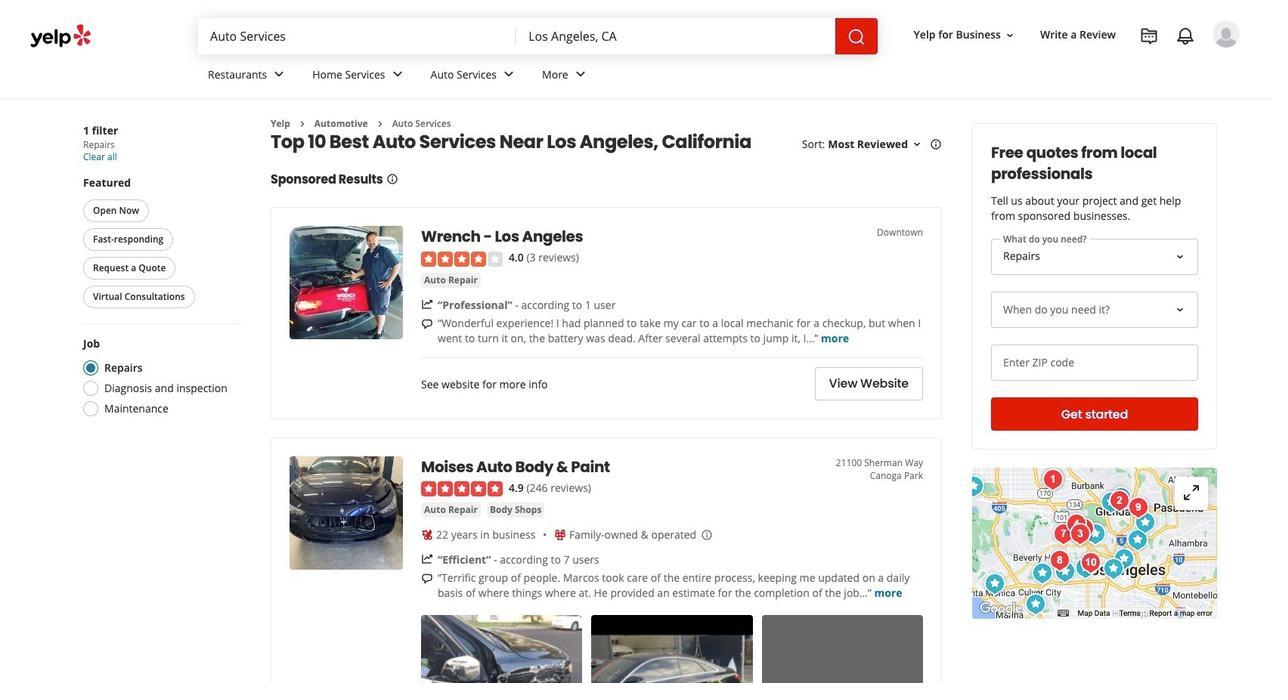 Task type: describe. For each thing, give the bounding box(es) containing it.
1 vertical spatial 16 info v2 image
[[386, 173, 398, 186]]

What do you need? field
[[991, 239, 1199, 275]]

2 16 trending v2 image from the top
[[421, 554, 433, 566]]

16 chevron down v2 image inside the user actions element
[[1004, 29, 1016, 41]]

1 16 trending v2 image from the top
[[421, 299, 433, 311]]

4.9 star rating image
[[421, 482, 503, 497]]

wrench - los angeles image
[[290, 226, 403, 340]]

user actions element
[[902, 19, 1261, 112]]

16 speech v2 image
[[421, 318, 433, 330]]

search image
[[847, 28, 866, 46]]

1 horizontal spatial 16 info v2 image
[[930, 139, 942, 151]]

none field address, neighborhood, city, state or zip
[[517, 18, 835, 54]]



Task type: locate. For each thing, give the bounding box(es) containing it.
3 24 chevron down v2 image from the left
[[500, 65, 518, 83]]

0 horizontal spatial 16 info v2 image
[[386, 173, 398, 186]]

16 years in business v2 image
[[421, 530, 433, 542]]

4 star rating image
[[421, 252, 503, 267]]

2 horizontal spatial 24 chevron down v2 image
[[500, 65, 518, 83]]

16 chevron right v2 image
[[296, 118, 308, 130]]

16 trending v2 image
[[421, 299, 433, 311], [421, 554, 433, 566]]

16 chevron down v2 image
[[1004, 29, 1016, 41], [911, 139, 923, 151]]

None field
[[198, 18, 517, 54], [517, 18, 835, 54]]

24 chevron down v2 image
[[270, 65, 288, 83], [388, 65, 407, 83], [500, 65, 518, 83]]

16 trending v2 image up 16 speech v2 image
[[421, 299, 433, 311]]

16 info v2 image
[[930, 139, 942, 151], [386, 173, 398, 186]]

1 vertical spatial 16 trending v2 image
[[421, 554, 433, 566]]

2 24 chevron down v2 image from the left
[[388, 65, 407, 83]]

1 vertical spatial 16 chevron down v2 image
[[911, 139, 923, 151]]

info icon image
[[701, 529, 713, 541], [701, 529, 713, 541]]

0 horizontal spatial 24 chevron down v2 image
[[270, 65, 288, 83]]

notifications image
[[1177, 27, 1195, 45]]

0 horizontal spatial 16 chevron down v2 image
[[911, 139, 923, 151]]

1 24 chevron down v2 image from the left
[[270, 65, 288, 83]]

16 chevron right v2 image
[[374, 118, 386, 130]]

generic n. image
[[1213, 20, 1240, 48]]

0 vertical spatial 16 chevron down v2 image
[[1004, 29, 1016, 41]]

business categories element
[[196, 54, 1240, 98]]

16 family owned v2 image
[[554, 530, 566, 542]]

group
[[80, 175, 240, 312]]

24 chevron down v2 image
[[571, 65, 590, 83]]

address, neighborhood, city, state or zip search field
[[517, 18, 835, 54]]

1 horizontal spatial 24 chevron down v2 image
[[388, 65, 407, 83]]

2 none field from the left
[[517, 18, 835, 54]]

things to do, nail salons, plumbers search field
[[198, 18, 517, 54]]

none field things to do, nail salons, plumbers
[[198, 18, 517, 54]]

1 horizontal spatial 16 chevron down v2 image
[[1004, 29, 1016, 41]]

1 none field from the left
[[198, 18, 517, 54]]

16 trending v2 image up 16 speech v2 icon
[[421, 554, 433, 566]]

None search field
[[198, 18, 878, 54]]

0 vertical spatial 16 trending v2 image
[[421, 299, 433, 311]]

projects image
[[1140, 27, 1159, 45]]

option group
[[79, 337, 240, 421]]

16 speech v2 image
[[421, 573, 433, 585]]

  text field
[[991, 345, 1199, 381]]

0 vertical spatial 16 info v2 image
[[930, 139, 942, 151]]

moises auto body & paint image
[[290, 457, 403, 570]]



Task type: vqa. For each thing, say whether or not it's contained in the screenshot.
16 family owned v2 image at the bottom of the page
yes



